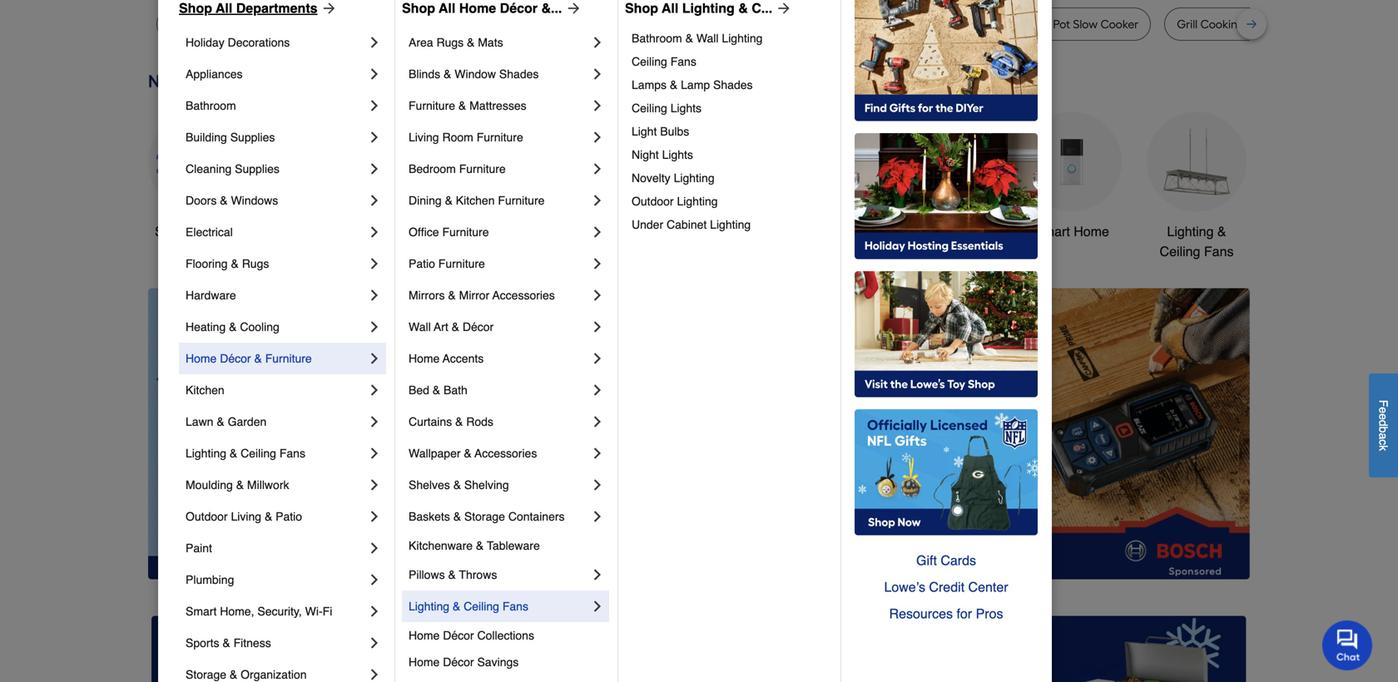Task type: vqa. For each thing, say whether or not it's contained in the screenshot.
21
no



Task type: locate. For each thing, give the bounding box(es) containing it.
arrow right image inside shop all lighting & c... link
[[773, 0, 793, 17]]

rugs right the area on the left of page
[[437, 36, 464, 49]]

shades for blinds & window shades
[[499, 67, 539, 81]]

2 tools from the left
[[826, 224, 857, 239]]

crock for crock pot cooking pot
[[768, 17, 799, 31]]

1 vertical spatial storage
[[186, 668, 226, 682]]

chevron right image for outdoor living & patio
[[366, 509, 383, 525]]

tools up patio furniture
[[432, 224, 463, 239]]

shop these last-minute gifts. $99 or less. quantities are limited and won't last. image
[[148, 288, 417, 580]]

visit the lowe's toy shop. image
[[855, 271, 1038, 398]]

living room furniture
[[409, 131, 523, 144]]

arrow right image up holiday decorations link
[[318, 0, 338, 17]]

heating & cooling
[[186, 320, 280, 334]]

home inside home accents link
[[409, 352, 440, 365]]

lights inside 'link'
[[671, 102, 702, 115]]

0 horizontal spatial decorations
[[228, 36, 290, 49]]

lawn & garden
[[186, 415, 267, 429]]

0 horizontal spatial smart
[[186, 605, 217, 618]]

bathroom
[[632, 32, 682, 45], [186, 99, 236, 112], [918, 224, 976, 239]]

tableware
[[487, 539, 540, 553]]

& inside lamps & lamp shades link
[[670, 78, 678, 92]]

1 vertical spatial arrow right image
[[1219, 434, 1236, 451]]

lowe's credit center link
[[855, 574, 1038, 601]]

tools up the equipment
[[826, 224, 857, 239]]

all inside shop all home décor &... link
[[439, 0, 456, 16]]

all inside shop all lighting & c... link
[[662, 0, 679, 16]]

blinds
[[409, 67, 440, 81]]

appliances link
[[186, 58, 366, 90]]

& inside outdoor tools & equipment
[[861, 224, 870, 239]]

home inside shop all home décor &... link
[[459, 0, 496, 16]]

2 vertical spatial outdoor
[[186, 510, 228, 524]]

& inside curtains & rods link
[[455, 415, 463, 429]]

1 vertical spatial bathroom
[[186, 99, 236, 112]]

hardware
[[186, 289, 236, 302]]

1 horizontal spatial kitchen
[[456, 194, 495, 207]]

1 horizontal spatial cooker
[[1101, 17, 1139, 31]]

kitchen down the outdoor lighting
[[650, 224, 694, 239]]

shop
[[155, 224, 186, 239]]

1 vertical spatial lights
[[662, 148, 693, 161]]

all right shop
[[189, 224, 204, 239]]

furniture down blinds
[[409, 99, 455, 112]]

all for lighting
[[662, 0, 679, 16]]

furniture inside 'link'
[[477, 131, 523, 144]]

lights
[[671, 102, 702, 115], [662, 148, 693, 161]]

1 horizontal spatial wall
[[697, 32, 719, 45]]

doors & windows link
[[186, 185, 366, 216]]

outdoor inside outdoor tools & equipment
[[775, 224, 823, 239]]

tools
[[432, 224, 463, 239], [826, 224, 857, 239]]

1 horizontal spatial bathroom
[[632, 32, 682, 45]]

0 vertical spatial smart
[[1035, 224, 1070, 239]]

1 vertical spatial kitchen
[[650, 224, 694, 239]]

1 horizontal spatial patio
[[409, 257, 435, 271]]

chevron right image for dining & kitchen furniture
[[589, 192, 606, 209]]

chevron right image for patio furniture
[[589, 256, 606, 272]]

outdoor down the moulding
[[186, 510, 228, 524]]

1 vertical spatial smart
[[186, 605, 217, 618]]

arrow right image inside shop all home décor &... link
[[562, 0, 582, 17]]

arrow right image up crock pot cooking pot
[[773, 0, 793, 17]]

0 horizontal spatial slow
[[394, 17, 419, 31]]

lighting & ceiling fans link
[[1147, 112, 1247, 262], [186, 438, 366, 469], [409, 591, 589, 623]]

1 vertical spatial lighting & ceiling fans link
[[186, 438, 366, 469]]

baskets & storage containers
[[409, 510, 565, 524]]

crock down c... at the top right
[[768, 17, 799, 31]]

supplies for cleaning supplies
[[235, 162, 280, 176]]

1 horizontal spatial outdoor
[[632, 195, 674, 208]]

1 tools from the left
[[432, 224, 463, 239]]

decorations down christmas at left top
[[537, 244, 608, 259]]

millwork
[[247, 479, 289, 492]]

décor up home décor savings
[[443, 629, 474, 643]]

tools link
[[398, 112, 498, 242]]

chevron right image for electrical
[[366, 224, 383, 241]]

0 vertical spatial decorations
[[228, 36, 290, 49]]

shades up furniture & mattresses link
[[499, 67, 539, 81]]

slow
[[394, 17, 419, 31], [1073, 17, 1098, 31]]

wi-
[[305, 605, 323, 618]]

home
[[459, 0, 496, 16], [1074, 224, 1109, 239], [186, 352, 217, 365], [409, 352, 440, 365], [409, 629, 440, 643], [409, 656, 440, 669]]

outdoor down novelty
[[632, 195, 674, 208]]

smart
[[1035, 224, 1070, 239], [186, 605, 217, 618]]

home accents
[[409, 352, 484, 365]]

gift
[[916, 553, 937, 568]]

supplies up windows
[[235, 162, 280, 176]]

chevron right image for smart home, security, wi-fi
[[366, 603, 383, 620]]

wall left art
[[409, 320, 431, 334]]

1 horizontal spatial crock
[[1019, 17, 1050, 31]]

kitchen down bedroom furniture
[[456, 194, 495, 207]]

0 vertical spatial living
[[409, 131, 439, 144]]

décor down heating & cooling
[[220, 352, 251, 365]]

1 horizontal spatial lighting & ceiling fans link
[[409, 591, 589, 623]]

0 vertical spatial storage
[[464, 510, 505, 524]]

1 arrow right image from the left
[[318, 0, 338, 17]]

f e e d b a c k button
[[1369, 374, 1398, 478]]

lights for night lights
[[662, 148, 693, 161]]

1 horizontal spatial tools
[[826, 224, 857, 239]]

e up d
[[1377, 407, 1390, 414]]

shop up triple slow cooker
[[402, 0, 435, 16]]

shop all home décor &...
[[402, 0, 562, 16]]

0 vertical spatial outdoor
[[632, 195, 674, 208]]

& inside shop all lighting & c... link
[[739, 0, 748, 16]]

1 horizontal spatial living
[[409, 131, 439, 144]]

2 vertical spatial kitchen
[[186, 384, 224, 397]]

decorations
[[228, 36, 290, 49], [537, 244, 608, 259]]

e up b
[[1377, 414, 1390, 420]]

1 vertical spatial wall
[[409, 320, 431, 334]]

1 horizontal spatial storage
[[464, 510, 505, 524]]

0 vertical spatial lights
[[671, 102, 702, 115]]

1 vertical spatial living
[[231, 510, 261, 524]]

0 horizontal spatial arrow right image
[[562, 0, 582, 17]]

mirrors & mirror accessories
[[409, 289, 555, 302]]

2 horizontal spatial bathroom
[[918, 224, 976, 239]]

patio down office
[[409, 257, 435, 271]]

lowe's
[[884, 580, 926, 595]]

appliances
[[186, 67, 243, 81]]

home décor & furniture link
[[186, 343, 366, 375]]

d
[[1377, 420, 1390, 427]]

1 horizontal spatial shades
[[713, 78, 753, 92]]

2 horizontal spatial kitchen
[[650, 224, 694, 239]]

find gifts for the diyer. image
[[855, 0, 1038, 122]]

& inside wall art & décor link
[[452, 320, 459, 334]]

scroll to item #4 image
[[885, 550, 925, 556]]

lamps & lamp shades
[[632, 78, 753, 92]]

advertisement region
[[444, 288, 1250, 583]]

2 horizontal spatial shop
[[625, 0, 658, 16]]

smart home
[[1035, 224, 1109, 239]]

& inside storage & organization link
[[230, 668, 237, 682]]

chevron right image
[[589, 34, 606, 51], [366, 66, 383, 82], [589, 66, 606, 82], [366, 97, 383, 114], [589, 97, 606, 114], [366, 161, 383, 177], [589, 161, 606, 177], [366, 192, 383, 209], [589, 192, 606, 209], [366, 224, 383, 241], [589, 224, 606, 241], [366, 256, 383, 272], [366, 350, 383, 367], [589, 350, 606, 367], [366, 414, 383, 430], [589, 477, 606, 494], [366, 509, 383, 525], [589, 509, 606, 525], [366, 540, 383, 557], [589, 567, 606, 583], [589, 598, 606, 615], [366, 667, 383, 683]]

1 horizontal spatial decorations
[[537, 244, 608, 259]]

& inside heating & cooling link
[[229, 320, 237, 334]]

dining
[[409, 194, 442, 207]]

0 horizontal spatial arrow right image
[[318, 0, 338, 17]]

kitchen for kitchen faucets
[[650, 224, 694, 239]]

2 horizontal spatial lighting & ceiling fans
[[1160, 224, 1234, 259]]

smart home, security, wi-fi link
[[186, 596, 366, 628]]

smart for smart home, security, wi-fi
[[186, 605, 217, 618]]

shop for shop all lighting & c...
[[625, 0, 658, 16]]

chevron right image for blinds & window shades
[[589, 66, 606, 82]]

kitchen inside 'link'
[[186, 384, 224, 397]]

1 vertical spatial supplies
[[235, 162, 280, 176]]

chevron right image for shelves & shelving
[[589, 477, 606, 494]]

outdoor for outdoor tools & equipment
[[775, 224, 823, 239]]

fitness
[[234, 637, 271, 650]]

electrical
[[186, 226, 233, 239]]

2 shop from the left
[[402, 0, 435, 16]]

rugs down electrical link
[[242, 257, 269, 271]]

chevron right image for heating & cooling
[[366, 319, 383, 335]]

crock right instant pot
[[1019, 17, 1050, 31]]

chevron right image for building supplies
[[366, 129, 383, 146]]

0 horizontal spatial outdoor
[[186, 510, 228, 524]]

2 cooker from the left
[[1101, 17, 1139, 31]]

1 horizontal spatial cooking
[[1201, 17, 1245, 31]]

4 pot from the left
[[1053, 17, 1070, 31]]

home inside home décor & furniture link
[[186, 352, 217, 365]]

cooker up area rugs & mats
[[421, 17, 459, 31]]

cooker left the grill
[[1101, 17, 1139, 31]]

outdoor tools & equipment
[[775, 224, 870, 259]]

0 horizontal spatial bathroom link
[[186, 90, 366, 122]]

shop all lighting & c... link
[[625, 0, 793, 18]]

home for home accents
[[409, 352, 440, 365]]

all up area rugs & mats
[[439, 0, 456, 16]]

0 vertical spatial lighting & ceiling fans
[[1160, 224, 1234, 259]]

shop up holiday
[[179, 0, 212, 16]]

0 horizontal spatial rugs
[[242, 257, 269, 271]]

all up bathroom & wall lighting at the top of the page
[[662, 0, 679, 16]]

chat invite button image
[[1323, 620, 1373, 671]]

wall
[[697, 32, 719, 45], [409, 320, 431, 334]]

0 horizontal spatial lighting & ceiling fans
[[186, 447, 305, 460]]

1 crock from the left
[[768, 17, 799, 31]]

0 horizontal spatial storage
[[186, 668, 226, 682]]

2 cooking from the left
[[1201, 17, 1245, 31]]

accessories down patio furniture link
[[493, 289, 555, 302]]

mirrors
[[409, 289, 445, 302]]

savings
[[477, 656, 519, 669]]

supplies up cleaning supplies
[[230, 131, 275, 144]]

0 horizontal spatial kitchen
[[186, 384, 224, 397]]

& inside bathroom & wall lighting link
[[686, 32, 693, 45]]

storage up kitchenware & tableware
[[464, 510, 505, 524]]

resources
[[889, 606, 953, 622]]

pros
[[976, 606, 1003, 622]]

fans
[[671, 55, 697, 68], [1204, 244, 1234, 259], [280, 447, 305, 460], [503, 600, 529, 613]]

night lights
[[632, 148, 693, 161]]

furniture up bedroom furniture link
[[477, 131, 523, 144]]

& inside 'outdoor living & patio' link
[[265, 510, 272, 524]]

sports & fitness link
[[186, 628, 366, 659]]

0 horizontal spatial living
[[231, 510, 261, 524]]

patio up paint link
[[276, 510, 302, 524]]

2 arrow right image from the left
[[773, 0, 793, 17]]

pillows & throws
[[409, 568, 497, 582]]

1 horizontal spatial smart
[[1035, 224, 1070, 239]]

0 vertical spatial kitchen
[[456, 194, 495, 207]]

containers
[[508, 510, 565, 524]]

2 vertical spatial lighting & ceiling fans link
[[409, 591, 589, 623]]

chevron right image
[[366, 34, 383, 51], [366, 129, 383, 146], [589, 129, 606, 146], [589, 256, 606, 272], [366, 287, 383, 304], [589, 287, 606, 304], [366, 319, 383, 335], [589, 319, 606, 335], [366, 382, 383, 399], [589, 382, 606, 399], [589, 414, 606, 430], [366, 445, 383, 462], [589, 445, 606, 462], [366, 477, 383, 494], [366, 572, 383, 588], [366, 603, 383, 620], [366, 635, 383, 652]]

décor
[[500, 0, 538, 16], [463, 320, 494, 334], [220, 352, 251, 365], [443, 629, 474, 643], [443, 656, 474, 669]]

accessories down curtains & rods link
[[475, 447, 537, 460]]

chevron right image for holiday decorations
[[366, 34, 383, 51]]

supplies inside "link"
[[230, 131, 275, 144]]

cards
[[941, 553, 976, 568]]

all inside the shop all departments link
[[216, 0, 232, 16]]

organization
[[241, 668, 307, 682]]

all inside "shop all deals" link
[[189, 224, 204, 239]]

furniture up mirror
[[438, 257, 485, 271]]

chevron right image for lighting & ceiling fans
[[366, 445, 383, 462]]

2 vertical spatial lighting & ceiling fans
[[409, 600, 529, 613]]

shades up ceiling lights 'link'
[[713, 78, 753, 92]]

christmas decorations link
[[523, 112, 623, 262]]

crock for crock pot slow cooker
[[1019, 17, 1050, 31]]

officially licensed n f l gifts. shop now. image
[[855, 410, 1038, 536]]

0 horizontal spatial tools
[[432, 224, 463, 239]]

0 horizontal spatial patio
[[276, 510, 302, 524]]

ceiling inside 'link'
[[632, 102, 667, 115]]

home inside 'home décor savings' link
[[409, 656, 440, 669]]

2 vertical spatial bathroom
[[918, 224, 976, 239]]

outdoor up the equipment
[[775, 224, 823, 239]]

1 vertical spatial outdoor
[[775, 224, 823, 239]]

wallpaper
[[409, 447, 461, 460]]

night
[[632, 148, 659, 161]]

2 horizontal spatial outdoor
[[775, 224, 823, 239]]

arrow right image
[[562, 0, 582, 17], [1219, 434, 1236, 451]]

pot for crock pot slow cooker
[[1053, 17, 1070, 31]]

home inside "home décor collections" link
[[409, 629, 440, 643]]

kitchen faucets link
[[648, 112, 747, 242]]

shelves
[[409, 479, 450, 492]]

1 horizontal spatial rugs
[[437, 36, 464, 49]]

2 horizontal spatial lighting & ceiling fans link
[[1147, 112, 1247, 262]]

1 pot from the left
[[802, 17, 819, 31]]

shop up ceiling fans
[[625, 0, 658, 16]]

patio furniture
[[409, 257, 485, 271]]

kitchenware
[[409, 539, 473, 553]]

2 crock from the left
[[1019, 17, 1050, 31]]

chevron right image for area rugs & mats
[[589, 34, 606, 51]]

& inside furniture & mattresses link
[[459, 99, 466, 112]]

wall art & décor link
[[409, 311, 589, 343]]

area
[[409, 36, 433, 49]]

0 vertical spatial wall
[[697, 32, 719, 45]]

lowe's credit center
[[884, 580, 1008, 595]]

1 vertical spatial lighting & ceiling fans
[[186, 447, 305, 460]]

chevron right image for lawn & garden
[[366, 414, 383, 430]]

furniture up 'kitchen' 'link'
[[265, 352, 312, 365]]

all up holiday decorations
[[216, 0, 232, 16]]

credit
[[929, 580, 965, 595]]

living up bedroom
[[409, 131, 439, 144]]

arrow right image
[[318, 0, 338, 17], [773, 0, 793, 17]]

lighting inside lighting & ceiling fans
[[1167, 224, 1214, 239]]

lights down bulbs
[[662, 148, 693, 161]]

up to 35 percent off select small appliances. image
[[525, 616, 873, 683]]

home décor collections link
[[409, 623, 606, 649]]

ceiling lights link
[[632, 97, 829, 120]]

pot for instant pot
[[964, 17, 981, 31]]

& inside dining & kitchen furniture link
[[445, 194, 453, 207]]

0 horizontal spatial crock
[[768, 17, 799, 31]]

mirrors & mirror accessories link
[[409, 280, 589, 311]]

lighting & ceiling fans link for chevron right icon for lighting & ceiling fans
[[409, 591, 589, 623]]

e
[[1377, 407, 1390, 414], [1377, 414, 1390, 420]]

1 vertical spatial rugs
[[242, 257, 269, 271]]

1 shop from the left
[[179, 0, 212, 16]]

0 horizontal spatial shades
[[499, 67, 539, 81]]

lamps & lamp shades link
[[632, 73, 829, 97]]

collections
[[477, 629, 534, 643]]

smart for smart home
[[1035, 224, 1070, 239]]

bed & bath link
[[409, 375, 589, 406]]

& inside "blinds & window shades" link
[[444, 67, 451, 81]]

decorations down the shop all departments link
[[228, 36, 290, 49]]

0 vertical spatial arrow right image
[[562, 0, 582, 17]]

0 horizontal spatial cooker
[[421, 17, 459, 31]]

home inside smart home link
[[1074, 224, 1109, 239]]

0 vertical spatial bathroom
[[632, 32, 682, 45]]

storage down sports
[[186, 668, 226, 682]]

0 vertical spatial supplies
[[230, 131, 275, 144]]

outdoor for outdoor lighting
[[632, 195, 674, 208]]

tools inside outdoor tools & equipment
[[826, 224, 857, 239]]

1 horizontal spatial slow
[[1073, 17, 1098, 31]]

instant pot
[[925, 17, 981, 31]]

home décor savings link
[[409, 649, 606, 676]]

3 shop from the left
[[625, 0, 658, 16]]

lamp
[[681, 78, 710, 92]]

living down the moulding & millwork
[[231, 510, 261, 524]]

3 pot from the left
[[964, 17, 981, 31]]

décor up 'microwave'
[[500, 0, 538, 16]]

outdoor for outdoor living & patio
[[186, 510, 228, 524]]

blinds & window shades
[[409, 67, 539, 81]]

décor down home décor collections
[[443, 656, 474, 669]]

chevron right image for living room furniture
[[589, 129, 606, 146]]

doors
[[186, 194, 217, 207]]

smart inside "link"
[[186, 605, 217, 618]]

& inside home décor & furniture link
[[254, 352, 262, 365]]

0 horizontal spatial shop
[[179, 0, 212, 16]]

1 horizontal spatial shop
[[402, 0, 435, 16]]

1 vertical spatial decorations
[[537, 244, 608, 259]]

shop
[[179, 0, 212, 16], [402, 0, 435, 16], [625, 0, 658, 16]]

home décor savings
[[409, 656, 519, 669]]

0 horizontal spatial cooking
[[822, 17, 867, 31]]

arrow right image inside the shop all departments link
[[318, 0, 338, 17]]

1 horizontal spatial arrow right image
[[773, 0, 793, 17]]

lights down lamps & lamp shades
[[671, 102, 702, 115]]

under cabinet lighting
[[632, 218, 751, 231]]

wall down shop all lighting & c... link
[[697, 32, 719, 45]]

0 horizontal spatial lighting & ceiling fans link
[[186, 438, 366, 469]]

scroll to item #2 element
[[802, 548, 845, 558]]

kitchen up the lawn
[[186, 384, 224, 397]]

& inside 'area rugs & mats' link
[[467, 36, 475, 49]]

1 slow from the left
[[394, 17, 419, 31]]



Task type: describe. For each thing, give the bounding box(es) containing it.
bedroom furniture
[[409, 162, 506, 176]]

& inside "kitchenware & tableware" link
[[476, 539, 484, 553]]

flooring & rugs
[[186, 257, 269, 271]]

arrow right image for shop all departments
[[318, 0, 338, 17]]

crock pot slow cooker
[[1019, 17, 1139, 31]]

chevron right image for office furniture
[[589, 224, 606, 241]]

grill cooking grate & warming rack
[[1177, 17, 1370, 31]]

& inside mirrors & mirror accessories link
[[448, 289, 456, 302]]

wallpaper & accessories link
[[409, 438, 589, 469]]

triple
[[362, 17, 391, 31]]

furniture & mattresses
[[409, 99, 527, 112]]

triple slow cooker
[[362, 17, 459, 31]]

under cabinet lighting link
[[632, 213, 829, 236]]

kitchenware & tableware
[[409, 539, 540, 553]]

cooling
[[240, 320, 280, 334]]

1 horizontal spatial arrow right image
[[1219, 434, 1236, 451]]

home for home décor collections
[[409, 629, 440, 643]]

gift cards
[[916, 553, 976, 568]]

grill
[[1177, 17, 1198, 31]]

holiday decorations
[[186, 36, 290, 49]]

shop for shop all departments
[[179, 0, 212, 16]]

& inside lighting & ceiling fans
[[1218, 224, 1227, 239]]

ceiling fans link
[[632, 50, 829, 73]]

building
[[186, 131, 227, 144]]

decorations for christmas
[[537, 244, 608, 259]]

ceiling inside lighting & ceiling fans
[[1160, 244, 1201, 259]]

home for home décor savings
[[409, 656, 440, 669]]

decorations for holiday
[[228, 36, 290, 49]]

décor for home décor collections
[[443, 629, 474, 643]]

home décor & furniture
[[186, 352, 312, 365]]

mirror
[[459, 289, 490, 302]]

chevron right image for lighting & ceiling fans
[[589, 598, 606, 615]]

chevron right image for doors & windows
[[366, 192, 383, 209]]

pillows & throws link
[[409, 559, 589, 591]]

chevron right image for paint
[[366, 540, 383, 557]]

0 horizontal spatial bathroom
[[186, 99, 236, 112]]

dining & kitchen furniture
[[409, 194, 545, 207]]

k
[[1377, 446, 1390, 451]]

countertop
[[558, 17, 619, 31]]

storage & organization
[[186, 668, 307, 682]]

crock pot cooking pot
[[768, 17, 887, 31]]

living inside "living room furniture" 'link'
[[409, 131, 439, 144]]

b
[[1377, 427, 1390, 433]]

home décor collections
[[409, 629, 534, 643]]

chevron right image for home décor & furniture
[[366, 350, 383, 367]]

heating
[[186, 320, 226, 334]]

chevron right image for cleaning supplies
[[366, 161, 383, 177]]

office
[[409, 226, 439, 239]]

chevron right image for sports & fitness
[[366, 635, 383, 652]]

chevron right image for hardware
[[366, 287, 383, 304]]

chevron right image for wall art & décor
[[589, 319, 606, 335]]

all for home
[[439, 0, 456, 16]]

shelves & shelving
[[409, 479, 509, 492]]

2 e from the top
[[1377, 414, 1390, 420]]

décor down mirrors & mirror accessories
[[463, 320, 494, 334]]

shop all departments link
[[179, 0, 338, 18]]

fi
[[323, 605, 332, 618]]

& inside shelves & shelving link
[[453, 479, 461, 492]]

chevron right image for wallpaper & accessories
[[589, 445, 606, 462]]

bathroom & wall lighting link
[[632, 27, 829, 50]]

building supplies
[[186, 131, 275, 144]]

security,
[[257, 605, 302, 618]]

& inside lawn & garden link
[[217, 415, 224, 429]]

bulbs
[[660, 125, 689, 138]]

furniture down dining & kitchen furniture on the left top
[[442, 226, 489, 239]]

& inside wallpaper & accessories link
[[464, 447, 472, 460]]

outdoor lighting
[[632, 195, 718, 208]]

1 vertical spatial accessories
[[475, 447, 537, 460]]

chevron right image for bathroom
[[366, 97, 383, 114]]

chevron right image for bedroom furniture
[[589, 161, 606, 177]]

2 slow from the left
[[1073, 17, 1098, 31]]

décor for home décor savings
[[443, 656, 474, 669]]

chevron right image for pillows & throws
[[589, 567, 606, 583]]

lights for ceiling lights
[[671, 102, 702, 115]]

décor for home décor & furniture
[[220, 352, 251, 365]]

holiday
[[186, 36, 224, 49]]

smart home link
[[1022, 112, 1122, 242]]

all for departments
[[216, 0, 232, 16]]

shop all departments
[[179, 0, 318, 16]]

under
[[632, 218, 663, 231]]

chevron right image for storage & organization
[[366, 667, 383, 683]]

& inside the doors & windows link
[[220, 194, 228, 207]]

& inside moulding & millwork link
[[236, 479, 244, 492]]

0 vertical spatial patio
[[409, 257, 435, 271]]

sports
[[186, 637, 219, 650]]

1 cooker from the left
[[421, 17, 459, 31]]

c
[[1377, 440, 1390, 446]]

patio furniture link
[[409, 248, 589, 280]]

living inside 'outdoor living & patio' link
[[231, 510, 261, 524]]

chevron right image for curtains & rods
[[589, 414, 606, 430]]

lawn & garden link
[[186, 406, 366, 438]]

light bulbs link
[[632, 120, 829, 143]]

bed
[[409, 384, 429, 397]]

instant
[[925, 17, 961, 31]]

bedroom
[[409, 162, 456, 176]]

sports & fitness
[[186, 637, 271, 650]]

kitchen for kitchen
[[186, 384, 224, 397]]

0 horizontal spatial wall
[[409, 320, 431, 334]]

novelty
[[632, 171, 671, 185]]

lighting & ceiling fans link for chevron right image associated with lighting & ceiling fans
[[186, 438, 366, 469]]

shop all deals link
[[148, 112, 248, 242]]

pot for crock pot cooking pot
[[802, 17, 819, 31]]

& inside flooring & rugs link
[[231, 257, 239, 271]]

& inside pillows & throws link
[[448, 568, 456, 582]]

scroll to item #5 image
[[925, 550, 965, 556]]

0 vertical spatial lighting & ceiling fans link
[[1147, 112, 1247, 262]]

chevron right image for furniture & mattresses
[[589, 97, 606, 114]]

throws
[[459, 568, 497, 582]]

&...
[[541, 0, 562, 16]]

curtains & rods
[[409, 415, 494, 429]]

chevron right image for appliances
[[366, 66, 383, 82]]

chevron right image for flooring & rugs
[[366, 256, 383, 272]]

furniture & mattresses link
[[409, 90, 589, 122]]

2 pot from the left
[[869, 17, 887, 31]]

microwave
[[498, 17, 555, 31]]

f e e d b a c k
[[1377, 400, 1390, 451]]

1 horizontal spatial bathroom link
[[897, 112, 997, 242]]

new deals every day during 25 days of deals image
[[148, 67, 1250, 95]]

building supplies link
[[186, 122, 366, 153]]

furniture up "office furniture" link
[[498, 194, 545, 207]]

outdoor living & patio link
[[186, 501, 366, 533]]

garden
[[228, 415, 267, 429]]

equipment
[[791, 244, 854, 259]]

plumbing link
[[186, 564, 366, 596]]

shelving
[[464, 479, 509, 492]]

windows
[[231, 194, 278, 207]]

arrow right image for shop all lighting & c...
[[773, 0, 793, 17]]

art
[[434, 320, 448, 334]]

shop for shop all home décor &...
[[402, 0, 435, 16]]

curtains
[[409, 415, 452, 429]]

furniture up dining & kitchen furniture on the left top
[[459, 162, 506, 176]]

ceiling lights
[[632, 102, 702, 115]]

resources for pros link
[[855, 601, 1038, 628]]

1 horizontal spatial lighting & ceiling fans
[[409, 600, 529, 613]]

moulding & millwork link
[[186, 469, 366, 501]]

1 e from the top
[[1377, 407, 1390, 414]]

lawn
[[186, 415, 213, 429]]

chevron right image for mirrors & mirror accessories
[[589, 287, 606, 304]]

home for home décor & furniture
[[186, 352, 217, 365]]

light
[[632, 125, 657, 138]]

chevron right image for kitchen
[[366, 382, 383, 399]]

supplies for building supplies
[[230, 131, 275, 144]]

0 vertical spatial accessories
[[493, 289, 555, 302]]

chevron right image for moulding & millwork
[[366, 477, 383, 494]]

chevron right image for home accents
[[589, 350, 606, 367]]

wallpaper & accessories
[[409, 447, 537, 460]]

warming
[[1292, 17, 1342, 31]]

shades for lamps & lamp shades
[[713, 78, 753, 92]]

chevron right image for baskets & storage containers
[[589, 509, 606, 525]]

flooring & rugs link
[[186, 248, 366, 280]]

& inside 'bed & bath' "link"
[[433, 384, 440, 397]]

up to 30 percent off select grills and accessories. image
[[899, 616, 1247, 683]]

bathroom & wall lighting
[[632, 32, 763, 45]]

doors & windows
[[186, 194, 278, 207]]

area rugs & mats link
[[409, 27, 589, 58]]

holiday decorations link
[[186, 27, 366, 58]]

holiday hosting essentials. image
[[855, 133, 1038, 260]]

& inside sports & fitness link
[[223, 637, 230, 650]]

ceiling fans
[[632, 55, 697, 68]]

chevron right image for plumbing
[[366, 572, 383, 588]]

get up to 2 free select tools or batteries when you buy 1 with select purchases. image
[[151, 616, 499, 683]]

1 cooking from the left
[[822, 17, 867, 31]]

window
[[455, 67, 496, 81]]

0 vertical spatial rugs
[[437, 36, 464, 49]]

baskets
[[409, 510, 450, 524]]

chevron right image for bed & bath
[[589, 382, 606, 399]]

home,
[[220, 605, 254, 618]]

arrow left image
[[458, 434, 474, 451]]

all for deals
[[189, 224, 204, 239]]

1 vertical spatial patio
[[276, 510, 302, 524]]

& inside baskets & storage containers link
[[453, 510, 461, 524]]



